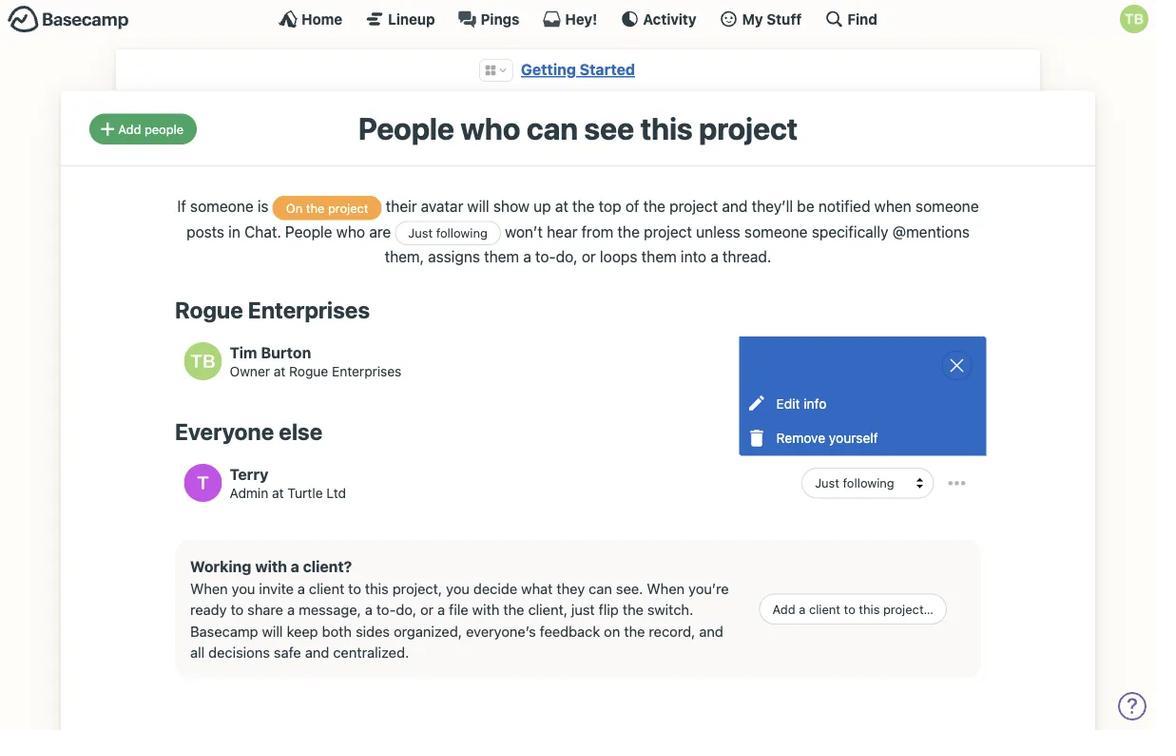 Task type: vqa. For each thing, say whether or not it's contained in the screenshot.
People who can see this project
yes



Task type: locate. For each thing, give the bounding box(es) containing it.
are
[[369, 222, 391, 241]]

someone inside 'their avatar will show up at the top of the project and they'll be notified when someone posts in chat.         people who are'
[[916, 197, 980, 215]]

1 horizontal spatial this
[[641, 110, 693, 146]]

is
[[258, 197, 269, 215]]

my stuff button
[[720, 10, 802, 29]]

1 horizontal spatial or
[[582, 248, 596, 266]]

this inside working with a client? when you invite a client to this project, you decide what they can see. when you're ready to share a message, a to-do, or a file with the client, just flip the switch. basecamp will keep both sides organized, everyone's feedback on the record, and all decisions safe and centralized.
[[365, 581, 389, 597]]

someone down they'll in the top right of the page
[[745, 222, 808, 241]]

someone up @mentions
[[916, 197, 980, 215]]

won't
[[505, 222, 543, 241]]

0 horizontal spatial to-
[[377, 602, 396, 619]]

to up "message,"
[[348, 581, 361, 597]]

0 vertical spatial this
[[641, 110, 693, 146]]

to- inside won't hear from the project unless someone specifically @mentions them, assigns them a to-do, or loops them into a thread.
[[536, 248, 556, 266]]

add
[[118, 122, 141, 136], [773, 602, 796, 617]]

add for add people
[[118, 122, 141, 136]]

do, down 'project,'
[[396, 602, 417, 619]]

1 vertical spatial client
[[810, 602, 841, 617]]

1 horizontal spatial can
[[589, 581, 613, 597]]

main element
[[0, 0, 1157, 37]]

to up basecamp at the left of the page
[[231, 602, 244, 619]]

the inside won't hear from the project unless someone specifically @mentions them, assigns them a to-do, or loops them into a thread.
[[618, 222, 640, 241]]

2 you from the left
[[446, 581, 470, 597]]

0 vertical spatial who
[[461, 110, 521, 146]]

who up the show
[[461, 110, 521, 146]]

burton
[[261, 344, 311, 362]]

0 vertical spatial with
[[255, 558, 287, 576]]

0 vertical spatial people
[[358, 110, 455, 146]]

following
[[436, 226, 488, 240]]

activity
[[643, 10, 697, 27]]

and down keep
[[305, 645, 329, 661]]

rogue enterprises
[[175, 297, 370, 323]]

on
[[604, 623, 621, 640]]

0 vertical spatial at
[[555, 197, 569, 215]]

people who can see this project
[[358, 110, 798, 146]]

will down "share"
[[262, 623, 283, 640]]

who
[[461, 110, 521, 146], [337, 222, 365, 241]]

0 horizontal spatial rogue
[[175, 297, 243, 323]]

if someone is
[[177, 197, 273, 215]]

you up "share"
[[232, 581, 255, 597]]

on the project
[[286, 201, 369, 215]]

project inside 'their avatar will show up at the top of the project and they'll be notified when someone posts in chat.         people who are'
[[670, 197, 718, 215]]

do, inside working with a client? when you invite a client to this project, you decide what they can see. when you're ready to share a message, a to-do, or a file with the client, just flip the switch. basecamp will keep both sides organized, everyone's feedback on the record, and all decisions safe and centralized.
[[396, 602, 417, 619]]

1 horizontal spatial them
[[642, 248, 677, 266]]

see.
[[616, 581, 644, 597]]

0 horizontal spatial client
[[309, 581, 345, 597]]

0 horizontal spatial add
[[118, 122, 141, 136]]

admin
[[230, 485, 269, 501]]

2 horizontal spatial to
[[844, 602, 856, 617]]

see
[[585, 110, 635, 146]]

if
[[177, 197, 186, 215]]

enterprises inside tim burton owner at           rogue enterprises
[[332, 363, 402, 379]]

1 vertical spatial at
[[274, 363, 286, 379]]

top
[[599, 197, 622, 215]]

will
[[468, 197, 490, 215], [262, 623, 283, 640]]

with up invite
[[255, 558, 287, 576]]

add people link
[[89, 114, 197, 145]]

this left 'project,'
[[365, 581, 389, 597]]

0 horizontal spatial who
[[337, 222, 365, 241]]

1 horizontal spatial when
[[647, 581, 685, 597]]

the
[[573, 197, 595, 215], [644, 197, 666, 215], [306, 201, 325, 215], [618, 222, 640, 241], [504, 602, 525, 619], [623, 602, 644, 619], [624, 623, 646, 640]]

0 vertical spatial to-
[[536, 248, 556, 266]]

everyone
[[175, 418, 274, 445]]

everyone else
[[175, 418, 323, 445]]

they
[[557, 581, 585, 597]]

1 horizontal spatial you
[[446, 581, 470, 597]]

2 vertical spatial at
[[272, 485, 284, 501]]

rogue up tim burton image at left
[[175, 297, 243, 323]]

to- up sides
[[377, 602, 396, 619]]

1 horizontal spatial with
[[473, 602, 500, 619]]

who left are
[[337, 222, 365, 241]]

0 vertical spatial add
[[118, 122, 141, 136]]

won't hear from the project unless someone specifically @mentions them, assigns them a to-do, or loops them into a thread.
[[385, 222, 970, 266]]

1 vertical spatial to-
[[377, 602, 396, 619]]

project inside won't hear from the project unless someone specifically @mentions them, assigns them a to-do, or loops them into a thread.
[[644, 222, 693, 241]]

client left the project…
[[810, 602, 841, 617]]

activity link
[[621, 10, 697, 29]]

1 vertical spatial will
[[262, 623, 283, 640]]

at
[[555, 197, 569, 215], [274, 363, 286, 379], [272, 485, 284, 501]]

0 horizontal spatial will
[[262, 623, 283, 640]]

file
[[449, 602, 469, 619]]

project up unless
[[670, 197, 718, 215]]

them down won't
[[484, 248, 520, 266]]

at inside 'their avatar will show up at the top of the project and they'll be notified when someone posts in chat.         people who are'
[[555, 197, 569, 215]]

2 horizontal spatial this
[[859, 602, 880, 617]]

invite
[[259, 581, 294, 597]]

0 horizontal spatial this
[[365, 581, 389, 597]]

someone
[[190, 197, 254, 215], [916, 197, 980, 215], [745, 222, 808, 241]]

client up "message,"
[[309, 581, 345, 597]]

a
[[524, 248, 532, 266], [711, 248, 719, 266], [291, 558, 300, 576], [298, 581, 305, 597], [287, 602, 295, 619], [365, 602, 373, 619], [438, 602, 445, 619], [799, 602, 806, 617]]

1 horizontal spatial add
[[773, 602, 796, 617]]

to inside add a client to this project… link
[[844, 602, 856, 617]]

can up flip
[[589, 581, 613, 597]]

2 vertical spatial this
[[859, 602, 880, 617]]

0 horizontal spatial or
[[421, 602, 434, 619]]

when up ready on the bottom of the page
[[190, 581, 228, 597]]

people
[[358, 110, 455, 146], [285, 222, 333, 241]]

this right see
[[641, 110, 693, 146]]

1 vertical spatial this
[[365, 581, 389, 597]]

0 vertical spatial client
[[309, 581, 345, 597]]

and up unless
[[722, 197, 748, 215]]

at down burton
[[274, 363, 286, 379]]

0 vertical spatial can
[[527, 110, 578, 146]]

or down the from
[[582, 248, 596, 266]]

working
[[190, 558, 252, 576]]

client
[[309, 581, 345, 597], [810, 602, 841, 617]]

this left the project…
[[859, 602, 880, 617]]

2 when from the left
[[647, 581, 685, 597]]

to- down hear
[[536, 248, 556, 266]]

with down decide
[[473, 602, 500, 619]]

0 horizontal spatial with
[[255, 558, 287, 576]]

1 vertical spatial do,
[[396, 602, 417, 619]]

can left see
[[527, 110, 578, 146]]

1 vertical spatial people
[[285, 222, 333, 241]]

everyone's
[[466, 623, 536, 640]]

2 horizontal spatial someone
[[916, 197, 980, 215]]

1 when from the left
[[190, 581, 228, 597]]

1 vertical spatial enterprises
[[332, 363, 402, 379]]

@mentions
[[893, 222, 970, 241]]

to
[[348, 581, 361, 597], [231, 602, 244, 619], [844, 602, 856, 617]]

switch accounts image
[[8, 5, 129, 34]]

0 horizontal spatial you
[[232, 581, 255, 597]]

0 horizontal spatial do,
[[396, 602, 417, 619]]

to-
[[536, 248, 556, 266], [377, 602, 396, 619]]

rogue
[[175, 297, 243, 323], [289, 363, 328, 379]]

posts
[[187, 222, 225, 241]]

edit
[[777, 396, 801, 411]]

project
[[699, 110, 798, 146], [670, 197, 718, 215], [328, 201, 369, 215], [644, 222, 693, 241]]

someone up the in
[[190, 197, 254, 215]]

will up following
[[468, 197, 490, 215]]

the left top
[[573, 197, 595, 215]]

people down the on
[[285, 222, 333, 241]]

project up into
[[644, 222, 693, 241]]

and right record, in the bottom right of the page
[[700, 623, 724, 640]]

1 vertical spatial who
[[337, 222, 365, 241]]

or inside working with a client? when you invite a client to this project, you decide what they can see. when you're ready to share a message, a to-do, or a file with the client, just flip the switch. basecamp will keep both sides organized, everyone's feedback on the record, and all decisions safe and centralized.
[[421, 602, 434, 619]]

1 horizontal spatial do,
[[556, 248, 578, 266]]

enterprises
[[248, 297, 370, 323], [332, 363, 402, 379]]

info
[[804, 396, 827, 411]]

to left the project…
[[844, 602, 856, 617]]

do,
[[556, 248, 578, 266], [396, 602, 417, 619]]

0 vertical spatial will
[[468, 197, 490, 215]]

tim burton image
[[1121, 5, 1149, 33]]

when
[[190, 581, 228, 597], [647, 581, 685, 597]]

at right 'up'
[[555, 197, 569, 215]]

my stuff
[[743, 10, 802, 27]]

at left turtle
[[272, 485, 284, 501]]

1 vertical spatial can
[[589, 581, 613, 597]]

0 vertical spatial or
[[582, 248, 596, 266]]

when up switch. at the bottom right of page
[[647, 581, 685, 597]]

0 horizontal spatial people
[[285, 222, 333, 241]]

rogue down burton
[[289, 363, 328, 379]]

decide
[[474, 581, 518, 597]]

0 vertical spatial do,
[[556, 248, 578, 266]]

add for add a client to this project…
[[773, 602, 796, 617]]

the right of
[[644, 197, 666, 215]]

them left into
[[642, 248, 677, 266]]

people up their at left top
[[358, 110, 455, 146]]

0 vertical spatial and
[[722, 197, 748, 215]]

1 vertical spatial rogue
[[289, 363, 328, 379]]

0 vertical spatial enterprises
[[248, 297, 370, 323]]

someone inside won't hear from the project unless someone specifically @mentions them, assigns them a to-do, or loops them into a thread.
[[745, 222, 808, 241]]

do, down hear
[[556, 248, 578, 266]]

project left their at left top
[[328, 201, 369, 215]]

tim burton owner at           rogue enterprises
[[230, 344, 402, 379]]

and
[[722, 197, 748, 215], [700, 623, 724, 640], [305, 645, 329, 661]]

1 vertical spatial or
[[421, 602, 434, 619]]

you up file
[[446, 581, 470, 597]]

1 vertical spatial add
[[773, 602, 796, 617]]

show
[[494, 197, 530, 215]]

people inside 'their avatar will show up at the top of the project and they'll be notified when someone posts in chat.         people who are'
[[285, 222, 333, 241]]

or up organized,
[[421, 602, 434, 619]]

client,
[[529, 602, 568, 619]]

1 horizontal spatial to-
[[536, 248, 556, 266]]

0 horizontal spatial when
[[190, 581, 228, 597]]

tim
[[230, 344, 257, 362]]

1 horizontal spatial someone
[[745, 222, 808, 241]]

basecamp
[[190, 623, 258, 640]]

0 horizontal spatial them
[[484, 248, 520, 266]]

feedback
[[540, 623, 601, 640]]

the down of
[[618, 222, 640, 241]]

1 vertical spatial and
[[700, 623, 724, 640]]

1 horizontal spatial will
[[468, 197, 490, 215]]

1 horizontal spatial rogue
[[289, 363, 328, 379]]



Task type: describe. For each thing, give the bounding box(es) containing it.
ltd
[[327, 485, 346, 501]]

stuff
[[767, 10, 802, 27]]

pings
[[481, 10, 520, 27]]

1 them from the left
[[484, 248, 520, 266]]

just
[[409, 226, 433, 240]]

home
[[302, 10, 343, 27]]

centralized.
[[333, 645, 409, 661]]

to- inside working with a client? when you invite a client to this project, you decide what they can see. when you're ready to share a message, a to-do, or a file with the client, just flip the switch. basecamp will keep both sides organized, everyone's feedback on the record, and all decisions safe and centralized.
[[377, 602, 396, 619]]

of
[[626, 197, 640, 215]]

edit info link
[[740, 386, 987, 421]]

can inside working with a client? when you invite a client to this project, you decide what they can see. when you're ready to share a message, a to-do, or a file with the client, just flip the switch. basecamp will keep both sides organized, everyone's feedback on the record, and all decisions safe and centralized.
[[589, 581, 613, 597]]

flip
[[599, 602, 619, 619]]

sides
[[356, 623, 390, 640]]

1 horizontal spatial people
[[358, 110, 455, 146]]

1 vertical spatial with
[[473, 602, 500, 619]]

their
[[386, 197, 417, 215]]

you're
[[689, 581, 729, 597]]

will inside working with a client? when you invite a client to this project, you decide what they can see. when you're ready to share a message, a to-do, or a file with the client, just flip the switch. basecamp will keep both sides organized, everyone's feedback on the record, and all decisions safe and centralized.
[[262, 623, 283, 640]]

tim burton image
[[184, 343, 222, 381]]

who inside 'their avatar will show up at the top of the project and they'll be notified when someone posts in chat.         people who are'
[[337, 222, 365, 241]]

thread.
[[723, 248, 772, 266]]

turtle
[[288, 485, 323, 501]]

or inside won't hear from the project unless someone specifically @mentions them, assigns them a to-do, or loops them into a thread.
[[582, 248, 596, 266]]

the up everyone's
[[504, 602, 525, 619]]

0 horizontal spatial to
[[231, 602, 244, 619]]

hey!
[[566, 10, 598, 27]]

client inside working with a client? when you invite a client to this project, you decide what they can see. when you're ready to share a message, a to-do, or a file with the client, just flip the switch. basecamp will keep both sides organized, everyone's feedback on the record, and all decisions safe and centralized.
[[309, 581, 345, 597]]

avatar
[[421, 197, 464, 215]]

in
[[229, 222, 241, 241]]

just
[[572, 602, 595, 619]]

just following
[[409, 226, 488, 240]]

1 horizontal spatial to
[[348, 581, 361, 597]]

when
[[875, 197, 912, 215]]

this for people who can see this project
[[641, 110, 693, 146]]

chat.
[[245, 222, 281, 241]]

add people
[[118, 122, 184, 136]]

safe
[[274, 645, 301, 661]]

pings button
[[458, 10, 520, 29]]

getting started
[[521, 60, 636, 78]]

at inside tim burton owner at           rogue enterprises
[[274, 363, 286, 379]]

working with a client? when you invite a client to this project, you decide what they can see. when you're ready to share a message, a to-do, or a file with the client, just flip the switch. basecamp will keep both sides organized, everyone's feedback on the record, and all decisions safe and centralized.
[[190, 558, 729, 661]]

home link
[[279, 10, 343, 29]]

hey! button
[[543, 10, 598, 29]]

started
[[580, 60, 636, 78]]

getting
[[521, 60, 576, 78]]

my
[[743, 10, 764, 27]]

from
[[582, 222, 614, 241]]

1 you from the left
[[232, 581, 255, 597]]

specifically
[[812, 222, 889, 241]]

up
[[534, 197, 551, 215]]

their avatar will show up at the top of the project and they'll be notified when someone posts in chat.         people who are
[[187, 197, 980, 241]]

add a client to this project… link
[[760, 594, 948, 625]]

yourself
[[830, 431, 879, 446]]

2 them from the left
[[642, 248, 677, 266]]

2 vertical spatial and
[[305, 645, 329, 661]]

this for add a client to this project…
[[859, 602, 880, 617]]

the right the on
[[306, 201, 325, 215]]

them,
[[385, 248, 424, 266]]

terry
[[230, 465, 269, 483]]

0 horizontal spatial can
[[527, 110, 578, 146]]

and inside 'their avatar will show up at the top of the project and they'll be notified when someone posts in chat.         people who are'
[[722, 197, 748, 215]]

owner
[[230, 363, 270, 379]]

the right on
[[624, 623, 646, 640]]

edit info
[[777, 396, 827, 411]]

remove yourself link
[[740, 421, 987, 456]]

keep
[[287, 623, 318, 640]]

project,
[[393, 581, 443, 597]]

1 horizontal spatial who
[[461, 110, 521, 146]]

on
[[286, 201, 303, 215]]

unless
[[697, 222, 741, 241]]

0 horizontal spatial someone
[[190, 197, 254, 215]]

what
[[522, 581, 553, 597]]

lineup link
[[366, 10, 435, 29]]

terry image
[[184, 464, 222, 502]]

terry admin at           turtle ltd
[[230, 465, 346, 501]]

add a client to this project…
[[773, 602, 934, 617]]

will inside 'their avatar will show up at the top of the project and they'll be notified when someone posts in chat.         people who are'
[[468, 197, 490, 215]]

all
[[190, 645, 205, 661]]

at inside "terry admin at           turtle ltd"
[[272, 485, 284, 501]]

find
[[848, 10, 878, 27]]

message,
[[299, 602, 361, 619]]

the down see.
[[623, 602, 644, 619]]

0 vertical spatial rogue
[[175, 297, 243, 323]]

1 horizontal spatial client
[[810, 602, 841, 617]]

remove yourself
[[777, 431, 879, 446]]

client?
[[303, 558, 352, 576]]

share
[[248, 602, 284, 619]]

lineup
[[388, 10, 435, 27]]

project…
[[884, 602, 934, 617]]

remove
[[777, 431, 826, 446]]

assigns
[[428, 248, 480, 266]]

record,
[[649, 623, 696, 640]]

project up they'll in the top right of the page
[[699, 110, 798, 146]]

both
[[322, 623, 352, 640]]

into
[[681, 248, 707, 266]]

else
[[279, 418, 323, 445]]

organized,
[[394, 623, 462, 640]]

do, inside won't hear from the project unless someone specifically @mentions them, assigns them a to-do, or loops them into a thread.
[[556, 248, 578, 266]]

loops
[[600, 248, 638, 266]]

ready
[[190, 602, 227, 619]]

rogue inside tim burton owner at           rogue enterprises
[[289, 363, 328, 379]]

decisions
[[208, 645, 270, 661]]

notified
[[819, 197, 871, 215]]

be
[[798, 197, 815, 215]]



